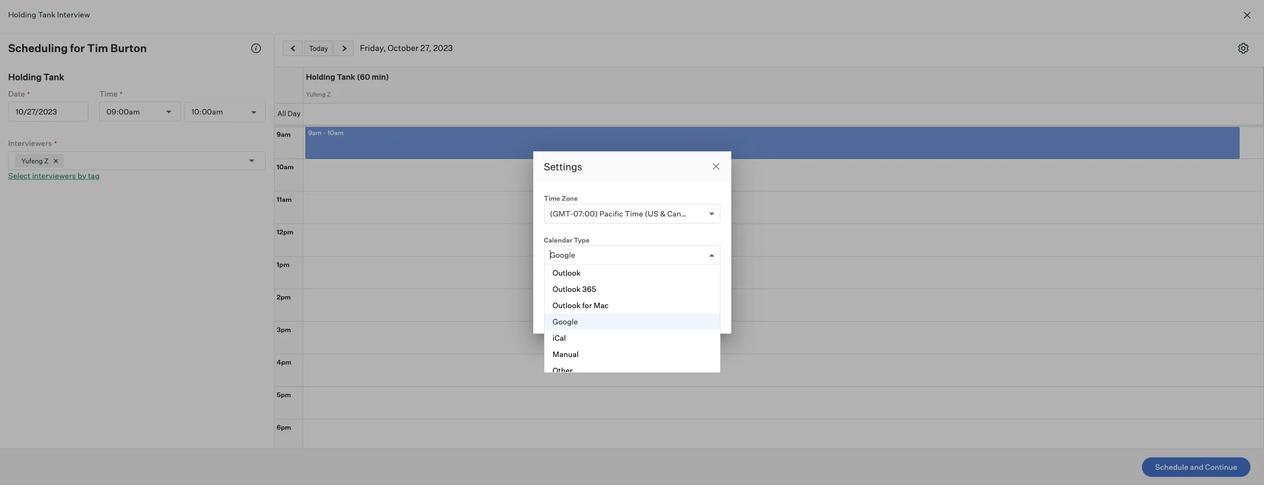 Task type: vqa. For each thing, say whether or not it's contained in the screenshot.
Scheduling for Tim Burton in the left top of the page
yes



Task type: describe. For each thing, give the bounding box(es) containing it.
schedule and continue
[[1156, 463, 1238, 472]]

interview
[[57, 10, 90, 19]]

select interviewers by tag
[[8, 171, 100, 180]]

for for scheduling
[[70, 41, 85, 55]]

holding tank (60 min)
[[306, 72, 389, 82]]

12pm
[[277, 228, 294, 236]]

other
[[553, 366, 573, 375]]

manual
[[553, 350, 579, 359]]

today button
[[305, 41, 333, 56]]

4pm
[[277, 358, 292, 366]]

connect your account
[[557, 275, 636, 284]]

outlook option
[[545, 265, 720, 281]]

(us
[[645, 209, 659, 218]]

other option
[[545, 363, 720, 379]]

outlook for outlook
[[553, 268, 581, 277]]

11am
[[277, 195, 292, 204]]

settings image
[[1239, 43, 1250, 54]]

tim
[[87, 41, 108, 55]]

2 vertical spatial time
[[625, 209, 644, 218]]

zone
[[562, 194, 578, 202]]

for for outlook
[[583, 301, 592, 310]]

ical option
[[545, 330, 720, 346]]

6pm
[[277, 423, 291, 432]]

1 vertical spatial google
[[553, 317, 578, 326]]

1 horizontal spatial yufeng z
[[306, 91, 331, 98]]

outlook 365 option
[[545, 281, 720, 298]]

and
[[1191, 463, 1204, 472]]

holding tank
[[8, 72, 64, 83]]

time zone
[[544, 194, 578, 202]]

none field inside "settings" dialog
[[550, 246, 553, 266]]

canada)
[[668, 209, 698, 218]]

0 vertical spatial z
[[327, 91, 331, 98]]

save
[[691, 308, 708, 318]]

time for time
[[99, 89, 118, 98]]

365
[[583, 284, 597, 294]]

calendar type
[[544, 236, 590, 244]]

(60
[[357, 72, 370, 82]]

10/27/2023
[[16, 107, 57, 116]]

9am for 9am
[[277, 130, 291, 138]]

interviewers
[[8, 138, 52, 148]]

select interviewers by tag link
[[8, 171, 100, 180]]

outlook 365
[[553, 284, 597, 294]]

tag
[[88, 171, 100, 180]]

all day
[[278, 109, 301, 118]]

mac
[[594, 301, 609, 310]]

min)
[[372, 72, 389, 82]]

day
[[288, 109, 301, 118]]

pacific
[[600, 209, 624, 218]]

time for time zone
[[544, 194, 561, 202]]

manual option
[[545, 346, 720, 363]]

27,
[[421, 43, 432, 53]]

0 vertical spatial google option
[[550, 250, 576, 260]]

save button
[[678, 303, 721, 323]]

outlook for mac
[[553, 301, 609, 310]]

settings
[[544, 161, 583, 173]]

tank for holding tank (60 min)
[[337, 72, 355, 82]]

scheduling
[[8, 41, 68, 55]]

outlook for mac option
[[545, 298, 720, 314]]

tank for holding tank
[[43, 72, 64, 83]]

9am - 10am
[[308, 128, 344, 137]]



Task type: locate. For each thing, give the bounding box(es) containing it.
ical
[[553, 333, 566, 343]]

0 horizontal spatial 10am
[[277, 163, 294, 171]]

1 vertical spatial google option
[[545, 314, 720, 330]]

schedule and continue button
[[1143, 458, 1251, 477]]

07:00)
[[574, 209, 598, 218]]

&
[[661, 209, 666, 218]]

1 vertical spatial for
[[583, 301, 592, 310]]

1 horizontal spatial z
[[327, 91, 331, 98]]

close image
[[1242, 9, 1255, 22]]

holding up scheduling
[[8, 10, 36, 19]]

0 horizontal spatial for
[[70, 41, 85, 55]]

9am
[[308, 128, 322, 137], [277, 130, 291, 138]]

0 vertical spatial google
[[550, 250, 576, 260]]

google option down 'calendar type' in the left of the page
[[550, 250, 576, 260]]

schedule
[[1156, 463, 1189, 472]]

1 horizontal spatial 10am
[[328, 128, 344, 137]]

1pm
[[277, 261, 290, 269]]

2 outlook from the top
[[553, 284, 581, 294]]

time
[[99, 89, 118, 98], [544, 194, 561, 202], [625, 209, 644, 218]]

today
[[309, 44, 328, 52]]

yufeng z down interviewers
[[21, 157, 49, 165]]

friday,
[[360, 43, 386, 53]]

0 vertical spatial outlook
[[553, 268, 581, 277]]

time down tim at the left of page
[[99, 89, 118, 98]]

account
[[606, 275, 636, 284]]

z down holding tank (60 min)
[[327, 91, 331, 98]]

tank left (60
[[337, 72, 355, 82]]

google option up manual option
[[545, 314, 720, 330]]

0 vertical spatial time
[[99, 89, 118, 98]]

yufeng down holding tank (60 min)
[[306, 91, 326, 98]]

right single arrow image
[[340, 45, 349, 52]]

0 vertical spatial yufeng z
[[306, 91, 331, 98]]

interviewers
[[32, 171, 76, 180]]

0 horizontal spatial z
[[44, 157, 49, 165]]

all
[[278, 109, 286, 118]]

google up ical
[[553, 317, 578, 326]]

google down 'calendar type' in the left of the page
[[550, 250, 576, 260]]

3pm
[[277, 326, 291, 334]]

outlook inside option
[[553, 301, 581, 310]]

yufeng down interviewers
[[21, 157, 43, 165]]

1 vertical spatial yufeng z
[[21, 157, 49, 165]]

z up the select interviewers by tag link
[[44, 157, 49, 165]]

continue
[[1206, 463, 1238, 472]]

calendar
[[544, 236, 573, 244]]

9am for 9am - 10am
[[308, 128, 322, 137]]

outlook for outlook for mac
[[553, 301, 581, 310]]

0 horizontal spatial yufeng z
[[21, 157, 49, 165]]

9am left -
[[308, 128, 322, 137]]

time left (us
[[625, 209, 644, 218]]

10am
[[328, 128, 344, 137], [277, 163, 294, 171]]

outlook down outlook 365 on the left of the page
[[553, 301, 581, 310]]

0 horizontal spatial yufeng
[[21, 157, 43, 165]]

10am right -
[[328, 128, 344, 137]]

1 vertical spatial z
[[44, 157, 49, 165]]

(gmt-07:00) pacific time (us & canada) option
[[550, 209, 698, 218]]

9am - 10am link
[[306, 126, 1240, 159]]

1 vertical spatial time
[[544, 194, 561, 202]]

tank
[[38, 10, 55, 19], [43, 72, 64, 83], [337, 72, 355, 82]]

connect your account button
[[544, 270, 649, 290]]

friday, october 27, 2023
[[360, 43, 453, 53]]

(gmt-07:00) pacific time (us & canada)
[[550, 209, 698, 218]]

holding for holding tank interview
[[8, 10, 36, 19]]

2023
[[433, 43, 453, 53]]

by
[[78, 171, 86, 180]]

z
[[327, 91, 331, 98], [44, 157, 49, 165]]

1 outlook from the top
[[553, 268, 581, 277]]

holding up date
[[8, 72, 42, 83]]

time left the zone
[[544, 194, 561, 202]]

connect
[[557, 275, 587, 284]]

date
[[8, 89, 25, 98]]

list box inside "settings" dialog
[[545, 265, 720, 379]]

settings dialog
[[533, 151, 732, 379]]

2 horizontal spatial time
[[625, 209, 644, 218]]

1 horizontal spatial for
[[583, 301, 592, 310]]

2 vertical spatial outlook
[[553, 301, 581, 310]]

(gmt-
[[550, 209, 574, 218]]

holding for holding tank
[[8, 72, 42, 83]]

tank left interview
[[38, 10, 55, 19]]

1 vertical spatial yufeng
[[21, 157, 43, 165]]

holding tank interview
[[8, 10, 90, 19]]

outlook
[[553, 268, 581, 277], [553, 284, 581, 294], [553, 301, 581, 310]]

google
[[550, 250, 576, 260], [553, 317, 578, 326]]

3 outlook from the top
[[553, 301, 581, 310]]

outlook for outlook 365
[[553, 284, 581, 294]]

0 vertical spatial for
[[70, 41, 85, 55]]

holding
[[8, 10, 36, 19], [8, 72, 42, 83], [306, 72, 335, 82]]

5pm
[[277, 391, 291, 399]]

None field
[[550, 246, 553, 266]]

1 vertical spatial outlook
[[553, 284, 581, 294]]

yufeng
[[306, 91, 326, 98], [21, 157, 43, 165]]

google option
[[550, 250, 576, 260], [545, 314, 720, 330]]

for inside option
[[583, 301, 592, 310]]

your
[[588, 275, 605, 284]]

1 horizontal spatial 9am
[[308, 128, 322, 137]]

connect your account link
[[544, 270, 649, 290]]

tank down scheduling
[[43, 72, 64, 83]]

9am down all
[[277, 130, 291, 138]]

for left mac
[[583, 301, 592, 310]]

yufeng z down holding tank (60 min)
[[306, 91, 331, 98]]

outlook up outlook 365 on the left of the page
[[553, 268, 581, 277]]

2pm
[[277, 293, 291, 301]]

left single arrow image
[[289, 45, 298, 52]]

0 horizontal spatial time
[[99, 89, 118, 98]]

-
[[323, 128, 326, 137]]

list box containing outlook
[[545, 265, 720, 379]]

0 horizontal spatial 9am
[[277, 130, 291, 138]]

10am up the 11am
[[277, 163, 294, 171]]

1 vertical spatial 10am
[[277, 163, 294, 171]]

0 vertical spatial 10am
[[328, 128, 344, 137]]

burton
[[111, 41, 147, 55]]

holding down today button
[[306, 72, 335, 82]]

october
[[388, 43, 419, 53]]

scheduling for tim burton
[[8, 41, 147, 55]]

0 vertical spatial yufeng
[[306, 91, 326, 98]]

1 horizontal spatial yufeng
[[306, 91, 326, 98]]

select
[[8, 171, 30, 180]]

candidate details image
[[251, 43, 262, 54]]

1 horizontal spatial time
[[544, 194, 561, 202]]

outlook up outlook for mac
[[553, 284, 581, 294]]

for
[[70, 41, 85, 55], [583, 301, 592, 310]]

yufeng z
[[306, 91, 331, 98], [21, 157, 49, 165]]

tank for holding tank interview
[[38, 10, 55, 19]]

list box
[[545, 265, 720, 379]]

type
[[574, 236, 590, 244]]

for left tim at the left of page
[[70, 41, 85, 55]]



